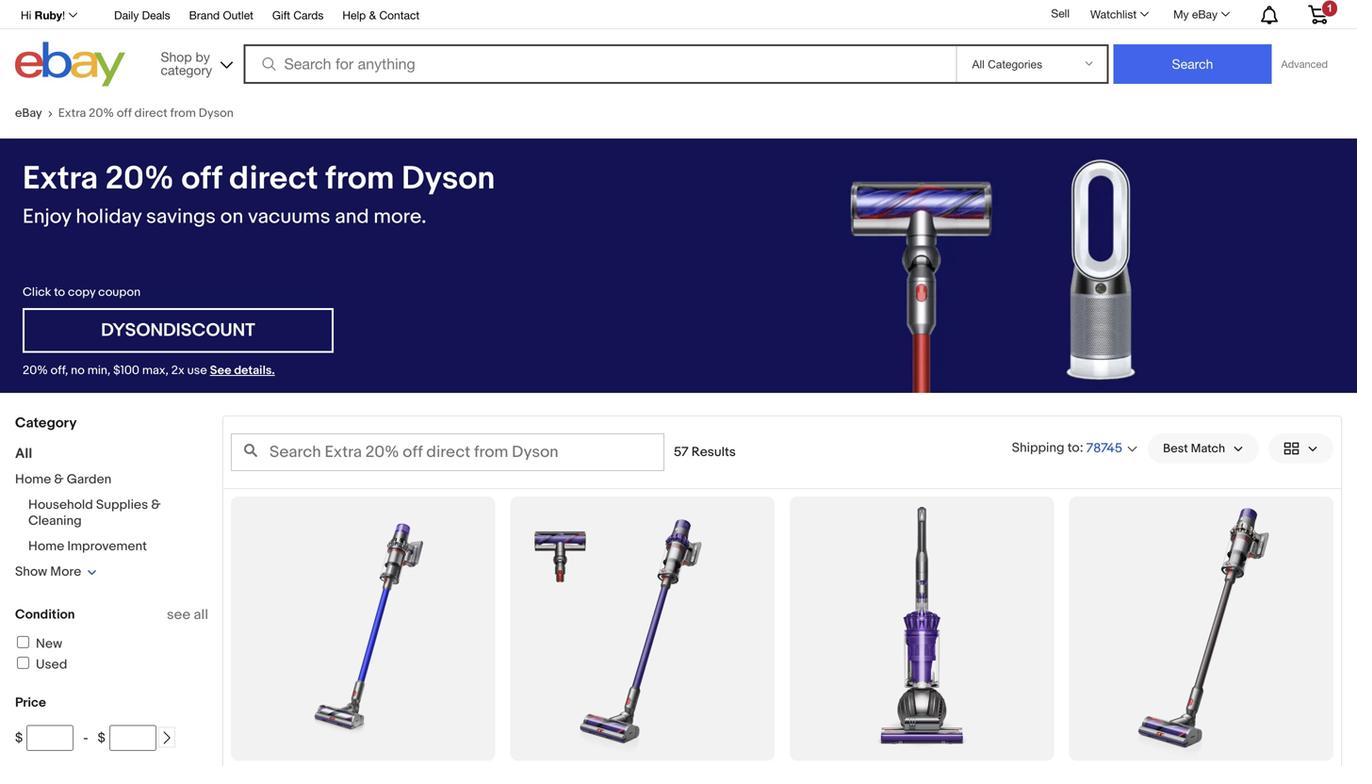 Task type: describe. For each thing, give the bounding box(es) containing it.
see
[[167, 607, 191, 624]]

household supplies & cleaning link
[[28, 497, 161, 529]]

extra 20% off direct from dyson
[[58, 106, 234, 121]]

by
[[196, 49, 210, 65]]

sell link
[[1043, 7, 1078, 20]]

contact
[[379, 8, 420, 22]]

shop by category button
[[152, 42, 237, 82]]

cards
[[293, 8, 324, 22]]

Used checkbox
[[17, 657, 29, 669]]

ruby
[[35, 8, 62, 22]]

dysondiscount button
[[23, 308, 334, 353]]

used link
[[14, 657, 67, 673]]

shop by category
[[161, 49, 212, 78]]

more.
[[374, 205, 426, 229]]

1 link
[[1297, 0, 1339, 27]]

advanced link
[[1272, 45, 1338, 83]]

used
[[36, 657, 67, 673]]

& for help
[[369, 8, 376, 22]]

57
[[674, 444, 689, 460]]

savings
[[146, 205, 216, 229]]

home improvement link
[[28, 539, 147, 555]]

click to copy coupon
[[23, 285, 141, 300]]

see all button
[[167, 607, 208, 624]]

help
[[343, 8, 366, 22]]

hi ruby !
[[21, 8, 65, 22]]

New checkbox
[[17, 636, 29, 649]]

best
[[1163, 441, 1188, 456]]

!
[[62, 8, 65, 22]]

from for extra 20% off direct from dyson enjoy holiday savings on vacuums and more.
[[325, 159, 394, 198]]

extra 20% off direct from dyson main content
[[0, 91, 1357, 766]]

results
[[692, 444, 736, 460]]

-
[[83, 731, 88, 747]]

sell
[[1051, 7, 1070, 20]]

gift cards link
[[272, 6, 324, 26]]

shipping
[[1012, 440, 1065, 456]]

and
[[335, 205, 369, 229]]

best match button
[[1148, 434, 1259, 464]]

$ for maximum value text field
[[98, 731, 105, 747]]

$100
[[113, 363, 139, 378]]

all
[[194, 607, 208, 624]]

category
[[161, 62, 212, 78]]

dyson for extra 20% off direct from dyson
[[199, 106, 234, 121]]

cleaning
[[28, 513, 82, 529]]

supplies
[[96, 497, 148, 513]]

holiday
[[76, 205, 142, 229]]

to for :
[[1068, 440, 1080, 456]]

0 vertical spatial home
[[15, 472, 51, 488]]

on
[[220, 205, 243, 229]]

more
[[50, 564, 81, 580]]

my ebay
[[1174, 8, 1218, 21]]

brand outlet
[[189, 8, 253, 22]]

ebay inside extra 20% off direct from dyson main content
[[15, 106, 42, 121]]

enjoy
[[23, 205, 71, 229]]

brand outlet link
[[189, 6, 253, 26]]

20% for extra 20% off direct from dyson enjoy holiday savings on vacuums and more.
[[105, 159, 174, 198]]

home & garden link
[[15, 472, 111, 488]]

coupon
[[98, 285, 141, 300]]

daily deals
[[114, 8, 170, 22]]

20% for extra 20% off direct from dyson
[[89, 106, 114, 121]]

show more button
[[15, 564, 97, 580]]

$ for minimum value text field
[[15, 731, 23, 747]]

price
[[15, 695, 46, 711]]

& for home
[[54, 472, 64, 488]]

off for extra 20% off direct from dyson
[[117, 106, 132, 121]]

gift
[[272, 8, 290, 22]]

direct for extra 20% off direct from dyson
[[134, 106, 168, 121]]

ebay link
[[15, 106, 58, 121]]

category
[[15, 415, 77, 432]]

20% off, no min, $100 max, 2x use see details.
[[23, 363, 275, 378]]

deals
[[142, 8, 170, 22]]

daily deals link
[[114, 6, 170, 26]]

details.
[[234, 363, 275, 378]]

min,
[[87, 363, 111, 378]]

dyson v11 torque drive+ | iron/blue | refurbished image
[[231, 497, 495, 761]]

show
[[15, 564, 47, 580]]

show more
[[15, 564, 81, 580]]

garden
[[67, 472, 111, 488]]

dysondiscount
[[101, 320, 255, 342]]

daily
[[114, 8, 139, 22]]

my
[[1174, 8, 1189, 21]]

view: gallery view image
[[1284, 439, 1319, 459]]

shop by category banner
[[10, 0, 1342, 91]]



Task type: vqa. For each thing, say whether or not it's contained in the screenshot.
READY
no



Task type: locate. For each thing, give the bounding box(es) containing it.
dyson inside extra 20% off direct from dyson enjoy holiday savings on vacuums and more.
[[402, 159, 495, 198]]

dyson ball animal 2 upright vacuum | purple | refurbished image
[[864, 497, 980, 761]]

0 vertical spatial direct
[[134, 106, 168, 121]]

1 vertical spatial direct
[[229, 159, 318, 198]]

to inside shipping to : 78745
[[1068, 440, 1080, 456]]

1 horizontal spatial $
[[98, 731, 105, 747]]

57 results
[[674, 444, 736, 460]]

submit price range image
[[160, 732, 173, 745]]

0 vertical spatial extra
[[58, 106, 86, 121]]

from up and
[[325, 159, 394, 198]]

0 horizontal spatial to
[[54, 285, 65, 300]]

from
[[170, 106, 196, 121], [325, 159, 394, 198]]

1 vertical spatial ebay
[[15, 106, 42, 121]]

0 vertical spatial dyson
[[199, 106, 234, 121]]

78745
[[1087, 441, 1123, 457]]

advanced
[[1281, 58, 1328, 70]]

hi
[[21, 8, 31, 22]]

:
[[1080, 440, 1084, 456]]

0 vertical spatial off
[[117, 106, 132, 121]]

outlet
[[223, 8, 253, 22]]

direct up the 'vacuums'
[[229, 159, 318, 198]]

dyson down 'category'
[[199, 106, 234, 121]]

off inside extra 20% off direct from dyson enjoy holiday savings on vacuums and more.
[[181, 159, 222, 198]]

match
[[1191, 441, 1225, 456]]

& up household
[[54, 472, 64, 488]]

none submit inside shop by category banner
[[1114, 44, 1272, 84]]

off for extra 20% off direct from dyson enjoy holiday savings on vacuums and more.
[[181, 159, 222, 198]]

1 vertical spatial home
[[28, 539, 64, 555]]

0 horizontal spatial $
[[15, 731, 23, 747]]

1 horizontal spatial off
[[181, 159, 222, 198]]

1 horizontal spatial to
[[1068, 440, 1080, 456]]

1
[[1327, 2, 1333, 14]]

gift cards
[[272, 8, 324, 22]]

dyson v10 animal + cordless vacuum cleaner | purple | certified refurbished image
[[510, 497, 775, 761]]

vacuums
[[248, 205, 330, 229]]

0 vertical spatial to
[[54, 285, 65, 300]]

dyson v10 animal cordless vacuum cleaner | iron | certified refurbished image
[[1069, 497, 1334, 761]]

brand
[[189, 8, 220, 22]]

from inside extra 20% off direct from dyson enjoy holiday savings on vacuums and more.
[[325, 159, 394, 198]]

& inside account navigation
[[369, 8, 376, 22]]

use
[[187, 363, 207, 378]]

from down 'category'
[[170, 106, 196, 121]]

home
[[15, 472, 51, 488], [28, 539, 64, 555]]

1 vertical spatial &
[[54, 472, 64, 488]]

20% up holiday
[[105, 159, 174, 198]]

to left 78745 on the bottom right of the page
[[1068, 440, 1080, 456]]

help & contact link
[[343, 6, 420, 26]]

1 vertical spatial dyson
[[402, 159, 495, 198]]

20% right ebay link
[[89, 106, 114, 121]]

20% left off,
[[23, 363, 48, 378]]

None submit
[[1114, 44, 1272, 84]]

0 horizontal spatial &
[[54, 472, 64, 488]]

20% inside extra 20% off direct from dyson enjoy holiday savings on vacuums and more.
[[105, 159, 174, 198]]

watchlist
[[1091, 8, 1137, 21]]

all
[[15, 445, 32, 462]]

extra inside extra 20% off direct from dyson enjoy holiday savings on vacuums and more.
[[23, 159, 98, 198]]

2 horizontal spatial &
[[369, 8, 376, 22]]

1 horizontal spatial direct
[[229, 159, 318, 198]]

0 vertical spatial ebay
[[1192, 8, 1218, 21]]

copy
[[68, 285, 95, 300]]

to for copy
[[54, 285, 65, 300]]

1 horizontal spatial dyson
[[402, 159, 495, 198]]

household
[[28, 497, 93, 513]]

help & contact
[[343, 8, 420, 22]]

0 horizontal spatial off
[[117, 106, 132, 121]]

1 horizontal spatial from
[[325, 159, 394, 198]]

see all
[[167, 607, 208, 624]]

1 vertical spatial from
[[325, 159, 394, 198]]

from for extra 20% off direct from dyson
[[170, 106, 196, 121]]

direct for extra 20% off direct from dyson enjoy holiday savings on vacuums and more.
[[229, 159, 318, 198]]

home & garden household supplies & cleaning home improvement
[[15, 472, 161, 555]]

direct
[[134, 106, 168, 121], [229, 159, 318, 198]]

see
[[210, 363, 231, 378]]

dyson up more.
[[402, 159, 495, 198]]

new link
[[14, 636, 62, 652]]

max,
[[142, 363, 169, 378]]

off
[[117, 106, 132, 121], [181, 159, 222, 198]]

ebay
[[1192, 8, 1218, 21], [15, 106, 42, 121]]

2 $ from the left
[[98, 731, 105, 747]]

$ left minimum value text field
[[15, 731, 23, 747]]

0 horizontal spatial direct
[[134, 106, 168, 121]]

0 horizontal spatial ebay
[[15, 106, 42, 121]]

condition
[[15, 607, 75, 623]]

1 vertical spatial extra
[[23, 159, 98, 198]]

Enter your search keyword text field
[[231, 434, 665, 471]]

& right supplies
[[151, 497, 161, 513]]

$
[[15, 731, 23, 747], [98, 731, 105, 747]]

0 vertical spatial from
[[170, 106, 196, 121]]

0 horizontal spatial from
[[170, 106, 196, 121]]

2 vertical spatial &
[[151, 497, 161, 513]]

2x
[[171, 363, 185, 378]]

best match
[[1163, 441, 1225, 456]]

&
[[369, 8, 376, 22], [54, 472, 64, 488], [151, 497, 161, 513]]

shop
[[161, 49, 192, 65]]

to left copy
[[54, 285, 65, 300]]

1 vertical spatial to
[[1068, 440, 1080, 456]]

dyson
[[199, 106, 234, 121], [402, 159, 495, 198]]

off,
[[51, 363, 68, 378]]

0 horizontal spatial dyson
[[199, 106, 234, 121]]

no
[[71, 363, 85, 378]]

new
[[36, 636, 62, 652]]

1 $ from the left
[[15, 731, 23, 747]]

home down all
[[15, 472, 51, 488]]

improvement
[[67, 539, 147, 555]]

ebay inside 'link'
[[1192, 8, 1218, 21]]

to
[[54, 285, 65, 300], [1068, 440, 1080, 456]]

extra for extra 20% off direct from dyson enjoy holiday savings on vacuums and more.
[[23, 159, 98, 198]]

2 vertical spatial 20%
[[23, 363, 48, 378]]

click
[[23, 285, 51, 300]]

0 vertical spatial &
[[369, 8, 376, 22]]

watchlist link
[[1080, 3, 1158, 25]]

20%
[[89, 106, 114, 121], [105, 159, 174, 198], [23, 363, 48, 378]]

1 horizontal spatial ebay
[[1192, 8, 1218, 21]]

home up show more
[[28, 539, 64, 555]]

direct inside extra 20% off direct from dyson enjoy holiday savings on vacuums and more.
[[229, 159, 318, 198]]

direct down 'category'
[[134, 106, 168, 121]]

my ebay link
[[1163, 3, 1239, 25]]

extra 20% off direct from dyson enjoy holiday savings on vacuums and more.
[[23, 159, 495, 229]]

extra for extra 20% off direct from dyson
[[58, 106, 86, 121]]

Search for anything text field
[[246, 46, 952, 82]]

0 vertical spatial 20%
[[89, 106, 114, 121]]

Maximum Value text field
[[109, 725, 156, 751]]

extra
[[58, 106, 86, 121], [23, 159, 98, 198]]

1 vertical spatial 20%
[[105, 159, 174, 198]]

Minimum Value text field
[[27, 725, 74, 751]]

shipping to : 78745
[[1012, 440, 1123, 457]]

dyson for extra 20% off direct from dyson enjoy holiday savings on vacuums and more.
[[402, 159, 495, 198]]

1 vertical spatial off
[[181, 159, 222, 198]]

account navigation
[[10, 0, 1342, 29]]

& right the help
[[369, 8, 376, 22]]

$ right -
[[98, 731, 105, 747]]

1 horizontal spatial &
[[151, 497, 161, 513]]



